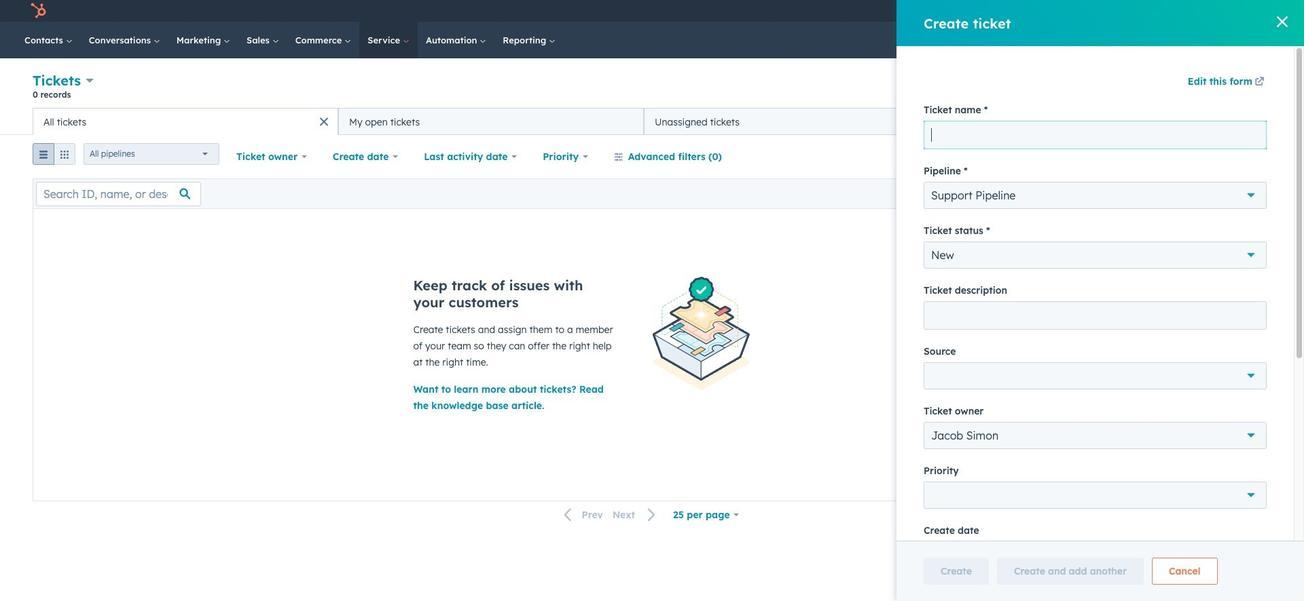 Task type: describe. For each thing, give the bounding box(es) containing it.
Search HubSpot search field
[[1103, 29, 1257, 52]]

marketplaces image
[[1104, 6, 1116, 18]]



Task type: vqa. For each thing, say whether or not it's contained in the screenshot.
Marketplace Downloads
no



Task type: locate. For each thing, give the bounding box(es) containing it.
banner
[[33, 71, 1271, 108]]

menu
[[1005, 0, 1288, 22]]

group
[[33, 143, 75, 170]]

jacob simon image
[[1207, 5, 1219, 17]]

pagination navigation
[[556, 507, 664, 525]]

Search ID, name, or description search field
[[36, 182, 201, 206]]



